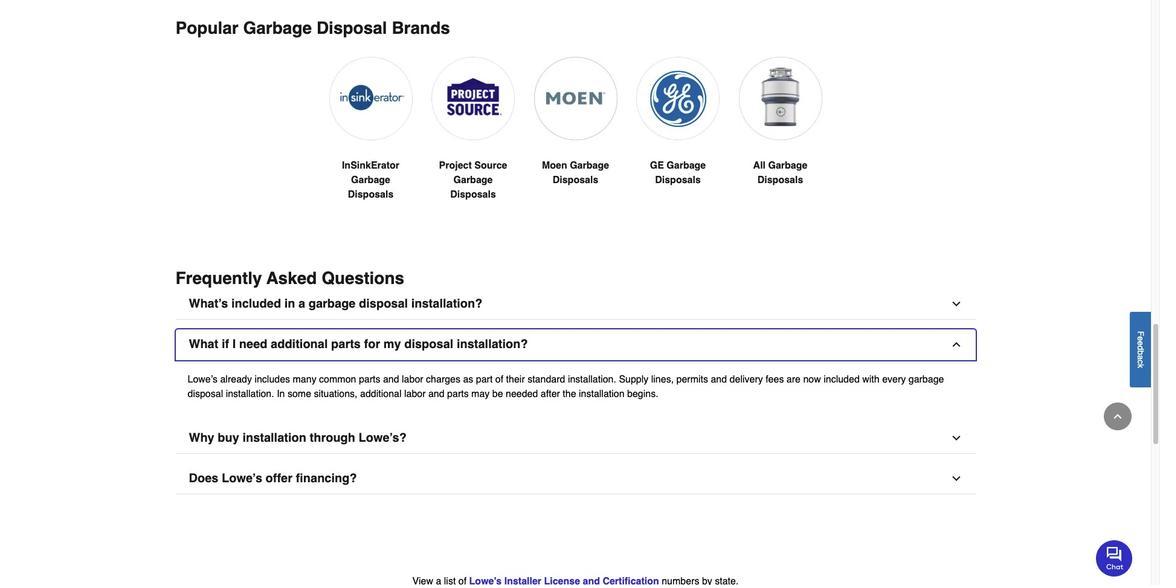 Task type: vqa. For each thing, say whether or not it's contained in the screenshot.
damask
no



Task type: locate. For each thing, give the bounding box(es) containing it.
1 horizontal spatial a
[[1137, 355, 1146, 360]]

1 vertical spatial chevron down image
[[951, 433, 963, 445]]

does lowe's offer financing? button
[[176, 464, 976, 495]]

0 horizontal spatial additional
[[271, 338, 328, 352]]

1 horizontal spatial installation
[[579, 389, 625, 400]]

what's
[[189, 297, 228, 311]]

moen
[[542, 161, 568, 171]]

1 vertical spatial a
[[1137, 355, 1146, 360]]

and down charges on the bottom of the page
[[429, 389, 445, 400]]

0 vertical spatial disposal
[[359, 297, 408, 311]]

questions
[[322, 269, 405, 288]]

part
[[476, 375, 493, 385]]

disposal down questions
[[359, 297, 408, 311]]

disposals for ge
[[656, 175, 701, 186]]

0 vertical spatial a
[[299, 297, 305, 311]]

garbage inside moen garbage disposals
[[570, 161, 610, 171]]

garbage inside ge garbage disposals
[[667, 161, 706, 171]]

ge
[[650, 161, 664, 171]]

installation? inside button
[[457, 338, 528, 352]]

their
[[506, 375, 525, 385]]

disposals for insinkerator
[[348, 190, 394, 200]]

2 chevron down image from the top
[[951, 433, 963, 445]]

chevron up image
[[951, 339, 963, 351], [1113, 411, 1125, 423]]

disposals down moen
[[553, 175, 599, 186]]

1 vertical spatial installation
[[243, 431, 307, 445]]

installation inside the lowe's already includes many common parts and labor charges as part of their standard installation. supply lines, permits and delivery fees are now included with every garbage disposal installation. in some situations, additional labor and parts may be needed after the installation begins.
[[579, 389, 625, 400]]

project
[[439, 161, 472, 171]]

0 vertical spatial chevron up image
[[951, 339, 963, 351]]

additional up lowe's?
[[360, 389, 402, 400]]

insinkerator garbage disposals link
[[329, 57, 413, 231]]

installation right the the
[[579, 389, 625, 400]]

lowe's?
[[359, 431, 407, 445]]

situations,
[[314, 389, 358, 400]]

in
[[277, 389, 285, 400]]

0 horizontal spatial chevron up image
[[951, 339, 963, 351]]

garbage inside what's included in a garbage disposal installation? button
[[309, 297, 356, 311]]

0 horizontal spatial installation.
[[226, 389, 274, 400]]

0 vertical spatial additional
[[271, 338, 328, 352]]

labor left charges on the bottom of the page
[[402, 375, 424, 385]]

disposal inside button
[[359, 297, 408, 311]]

disposal
[[317, 18, 387, 37]]

parts for common
[[359, 375, 381, 385]]

disposals inside moen garbage disposals
[[553, 175, 599, 186]]

e up b
[[1137, 341, 1146, 346]]

disposal right my
[[405, 338, 454, 352]]

garbage inside the lowe's already includes many common parts and labor charges as part of their standard installation. supply lines, permits and delivery fees are now included with every garbage disposal installation. in some situations, additional labor and parts may be needed after the installation begins.
[[909, 375, 945, 385]]

installation
[[579, 389, 625, 400], [243, 431, 307, 445]]

brands
[[392, 18, 450, 37]]

1 horizontal spatial additional
[[360, 389, 402, 400]]

disposals down source
[[451, 190, 496, 200]]

installation?
[[412, 297, 483, 311], [457, 338, 528, 352]]

permits
[[677, 375, 709, 385]]

0 vertical spatial labor
[[402, 375, 424, 385]]

0 horizontal spatial lowe's
[[188, 375, 218, 385]]

c
[[1137, 360, 1146, 364]]

1 horizontal spatial included
[[824, 375, 860, 385]]

if
[[222, 338, 229, 352]]

included left in
[[232, 297, 281, 311]]

additional
[[271, 338, 328, 352], [360, 389, 402, 400]]

0 vertical spatial installation
[[579, 389, 625, 400]]

0 horizontal spatial installation
[[243, 431, 307, 445]]

with
[[863, 375, 880, 385]]

additional inside button
[[271, 338, 328, 352]]

are
[[787, 375, 801, 385]]

disposals down insinkerator
[[348, 190, 394, 200]]

disposal inside the lowe's already includes many common parts and labor charges as part of their standard installation. supply lines, permits and delivery fees are now included with every garbage disposal installation. in some situations, additional labor and parts may be needed after the installation begins.
[[188, 389, 223, 400]]

some
[[288, 389, 311, 400]]

and right the permits
[[711, 375, 727, 385]]

and
[[383, 375, 399, 385], [711, 375, 727, 385], [429, 389, 445, 400]]

disposals inside ge garbage disposals
[[656, 175, 701, 186]]

be
[[493, 389, 503, 400]]

0 horizontal spatial garbage
[[309, 297, 356, 311]]

parts right "common"
[[359, 375, 381, 385]]

0 vertical spatial included
[[232, 297, 281, 311]]

0 vertical spatial garbage
[[309, 297, 356, 311]]

disposals inside all garbage disposals
[[758, 175, 804, 186]]

installation. up the the
[[568, 375, 617, 385]]

chevron down image
[[951, 298, 963, 310], [951, 433, 963, 445]]

additional up many
[[271, 338, 328, 352]]

k
[[1137, 364, 1146, 368]]

disposals for moen
[[553, 175, 599, 186]]

garbage right the every
[[909, 375, 945, 385]]

included inside the lowe's already includes many common parts and labor charges as part of their standard installation. supply lines, permits and delivery fees are now included with every garbage disposal installation. in some situations, additional labor and parts may be needed after the installation begins.
[[824, 375, 860, 385]]

a right in
[[299, 297, 305, 311]]

parts inside what if i need additional parts for my disposal installation? button
[[331, 338, 361, 352]]

garbage
[[243, 18, 312, 37], [570, 161, 610, 171], [667, 161, 706, 171], [769, 161, 808, 171], [351, 175, 391, 186], [454, 175, 493, 186]]

why buy installation through lowe's? button
[[176, 424, 976, 454]]

2 vertical spatial disposal
[[188, 389, 223, 400]]

needed
[[506, 389, 538, 400]]

does
[[189, 472, 219, 486]]

e
[[1137, 336, 1146, 341], [1137, 341, 1146, 346]]

garbage for insinkerator
[[351, 175, 391, 186]]

garbage for ge
[[667, 161, 706, 171]]

installation. down already
[[226, 389, 274, 400]]

included left with
[[824, 375, 860, 385]]

e up d
[[1137, 336, 1146, 341]]

0 vertical spatial lowe's
[[188, 375, 218, 385]]

0 horizontal spatial included
[[232, 297, 281, 311]]

disposals down "all"
[[758, 175, 804, 186]]

parts down as
[[448, 389, 469, 400]]

why
[[189, 431, 214, 445]]

parts for additional
[[331, 338, 361, 352]]

disposals
[[553, 175, 599, 186], [656, 175, 701, 186], [758, 175, 804, 186], [348, 190, 394, 200], [451, 190, 496, 200]]

parts left for
[[331, 338, 361, 352]]

installation up does lowe's offer financing?
[[243, 431, 307, 445]]

disposals inside insinkerator garbage disposals
[[348, 190, 394, 200]]

1 vertical spatial parts
[[359, 375, 381, 385]]

garbage down questions
[[309, 297, 356, 311]]

delivery
[[730, 375, 764, 385]]

may
[[472, 389, 490, 400]]

1 vertical spatial installation.
[[226, 389, 274, 400]]

lowe's left offer
[[222, 472, 262, 486]]

begins.
[[628, 389, 659, 400]]

disposal
[[359, 297, 408, 311], [405, 338, 454, 352], [188, 389, 223, 400]]

garbage for all
[[769, 161, 808, 171]]

0 vertical spatial parts
[[331, 338, 361, 352]]

0 horizontal spatial and
[[383, 375, 399, 385]]

garbage inside all garbage disposals
[[769, 161, 808, 171]]

need
[[239, 338, 268, 352]]

my
[[384, 338, 401, 352]]

project source garbage disposals
[[439, 161, 508, 200]]

0 vertical spatial chevron down image
[[951, 298, 963, 310]]

1 vertical spatial garbage
[[909, 375, 945, 385]]

lowe's left already
[[188, 375, 218, 385]]

insinkerator garbage disposals
[[342, 161, 400, 200]]

for
[[364, 338, 380, 352]]

a up k
[[1137, 355, 1146, 360]]

1 vertical spatial additional
[[360, 389, 402, 400]]

project source garbage disposals link
[[432, 57, 515, 231]]

a
[[299, 297, 305, 311], [1137, 355, 1146, 360]]

1 horizontal spatial chevron up image
[[1113, 411, 1125, 423]]

project source logo. image
[[432, 57, 515, 140]]

included
[[232, 297, 281, 311], [824, 375, 860, 385]]

disposals down ge
[[656, 175, 701, 186]]

disposal down already
[[188, 389, 223, 400]]

1 horizontal spatial lowe's
[[222, 472, 262, 486]]

1 horizontal spatial garbage
[[909, 375, 945, 385]]

chevron down image inside what's included in a garbage disposal installation? button
[[951, 298, 963, 310]]

1 horizontal spatial installation.
[[568, 375, 617, 385]]

supply
[[619, 375, 649, 385]]

1 vertical spatial included
[[824, 375, 860, 385]]

0 horizontal spatial a
[[299, 297, 305, 311]]

garbage
[[309, 297, 356, 311], [909, 375, 945, 385]]

labor
[[402, 375, 424, 385], [404, 389, 426, 400]]

garbage inside insinkerator garbage disposals
[[351, 175, 391, 186]]

parts
[[331, 338, 361, 352], [359, 375, 381, 385], [448, 389, 469, 400]]

lowe's
[[188, 375, 218, 385], [222, 472, 262, 486]]

labor up lowe's?
[[404, 389, 426, 400]]

1 vertical spatial lowe's
[[222, 472, 262, 486]]

chat invite button image
[[1097, 540, 1134, 577]]

1 horizontal spatial and
[[429, 389, 445, 400]]

frequently asked questions
[[176, 269, 405, 288]]

fees
[[766, 375, 784, 385]]

1 vertical spatial installation?
[[457, 338, 528, 352]]

chevron down image inside why buy installation through lowe's? button
[[951, 433, 963, 445]]

b
[[1137, 350, 1146, 355]]

1 vertical spatial chevron up image
[[1113, 411, 1125, 423]]

all garbage disposals link
[[739, 57, 822, 217]]

disposals inside project source garbage disposals
[[451, 190, 496, 200]]

chevron up image inside what if i need additional parts for my disposal installation? button
[[951, 339, 963, 351]]

0 vertical spatial installation?
[[412, 297, 483, 311]]

installation.
[[568, 375, 617, 385], [226, 389, 274, 400]]

1 vertical spatial disposal
[[405, 338, 454, 352]]

financing?
[[296, 472, 357, 486]]

what's included in a garbage disposal installation? button
[[176, 289, 976, 320]]

and down my
[[383, 375, 399, 385]]

1 chevron down image from the top
[[951, 298, 963, 310]]

in
[[285, 297, 295, 311]]



Task type: describe. For each thing, give the bounding box(es) containing it.
all garbage disposals. image
[[739, 57, 822, 140]]

g e logo. image
[[637, 57, 720, 140]]

garbage for moen
[[570, 161, 610, 171]]

source
[[475, 161, 508, 171]]

2 vertical spatial parts
[[448, 389, 469, 400]]

f e e d b a c k
[[1137, 331, 1146, 368]]

moen garbage disposals link
[[534, 57, 618, 217]]

insinkerator
[[342, 161, 400, 171]]

every
[[883, 375, 907, 385]]

does lowe's offer financing?
[[189, 472, 357, 486]]

includes
[[255, 375, 290, 385]]

common
[[319, 375, 356, 385]]

many
[[293, 375, 317, 385]]

2 horizontal spatial and
[[711, 375, 727, 385]]

f e e d b a c k button
[[1131, 312, 1152, 387]]

chevron up image inside 'scroll to top' element
[[1113, 411, 1125, 423]]

after
[[541, 389, 560, 400]]

offer
[[266, 472, 293, 486]]

lowe's inside the lowe's already includes many common parts and labor charges as part of their standard installation. supply lines, permits and delivery fees are now included with every garbage disposal installation. in some situations, additional labor and parts may be needed after the installation begins.
[[188, 375, 218, 385]]

installation inside why buy installation through lowe's? button
[[243, 431, 307, 445]]

chevron down image for why buy installation through lowe's?
[[951, 433, 963, 445]]

lines,
[[652, 375, 674, 385]]

what if i need additional parts for my disposal installation?
[[189, 338, 528, 352]]

why buy installation through lowe's?
[[189, 431, 409, 445]]

already
[[220, 375, 252, 385]]

as
[[463, 375, 474, 385]]

0 vertical spatial installation.
[[568, 375, 617, 385]]

chevron down image for what's included in a garbage disposal installation?
[[951, 298, 963, 310]]

ge garbage disposals
[[650, 161, 706, 186]]

buy
[[218, 431, 239, 445]]

disposal inside button
[[405, 338, 454, 352]]

charges
[[426, 375, 461, 385]]

all garbage disposals
[[754, 161, 808, 186]]

included inside button
[[232, 297, 281, 311]]

popular
[[176, 18, 239, 37]]

disposals for all
[[758, 175, 804, 186]]

garbage inside project source garbage disposals
[[454, 175, 493, 186]]

asked
[[267, 269, 317, 288]]

i
[[233, 338, 236, 352]]

lowe's inside button
[[222, 472, 262, 486]]

all
[[754, 161, 766, 171]]

a inside button
[[1137, 355, 1146, 360]]

what's included in a garbage disposal installation?
[[189, 297, 483, 311]]

a inside button
[[299, 297, 305, 311]]

lowe's already includes many common parts and labor charges as part of their standard installation. supply lines, permits and delivery fees are now included with every garbage disposal installation. in some situations, additional labor and parts may be needed after the installation begins.
[[188, 375, 945, 400]]

ge garbage disposals link
[[637, 57, 720, 217]]

moen garbage disposals
[[542, 161, 610, 186]]

d
[[1137, 346, 1146, 350]]

what if i need additional parts for my disposal installation? button
[[176, 330, 976, 361]]

standard
[[528, 375, 566, 385]]

scroll to top element
[[1105, 403, 1133, 431]]

additional inside the lowe's already includes many common parts and labor charges as part of their standard installation. supply lines, permits and delivery fees are now included with every garbage disposal installation. in some situations, additional labor and parts may be needed after the installation begins.
[[360, 389, 402, 400]]

popular garbage disposal brands
[[176, 18, 450, 37]]

insinkerator logo. image
[[329, 57, 413, 140]]

what
[[189, 338, 219, 352]]

through
[[310, 431, 356, 445]]

moen logo. image
[[534, 57, 618, 140]]

the
[[563, 389, 577, 400]]

now
[[804, 375, 822, 385]]

of
[[496, 375, 504, 385]]

1 vertical spatial labor
[[404, 389, 426, 400]]

f
[[1137, 331, 1146, 336]]

frequently
[[176, 269, 262, 288]]

installation? inside button
[[412, 297, 483, 311]]

1 e from the top
[[1137, 336, 1146, 341]]

garbage for popular
[[243, 18, 312, 37]]

chevron down image
[[951, 473, 963, 485]]

2 e from the top
[[1137, 341, 1146, 346]]



